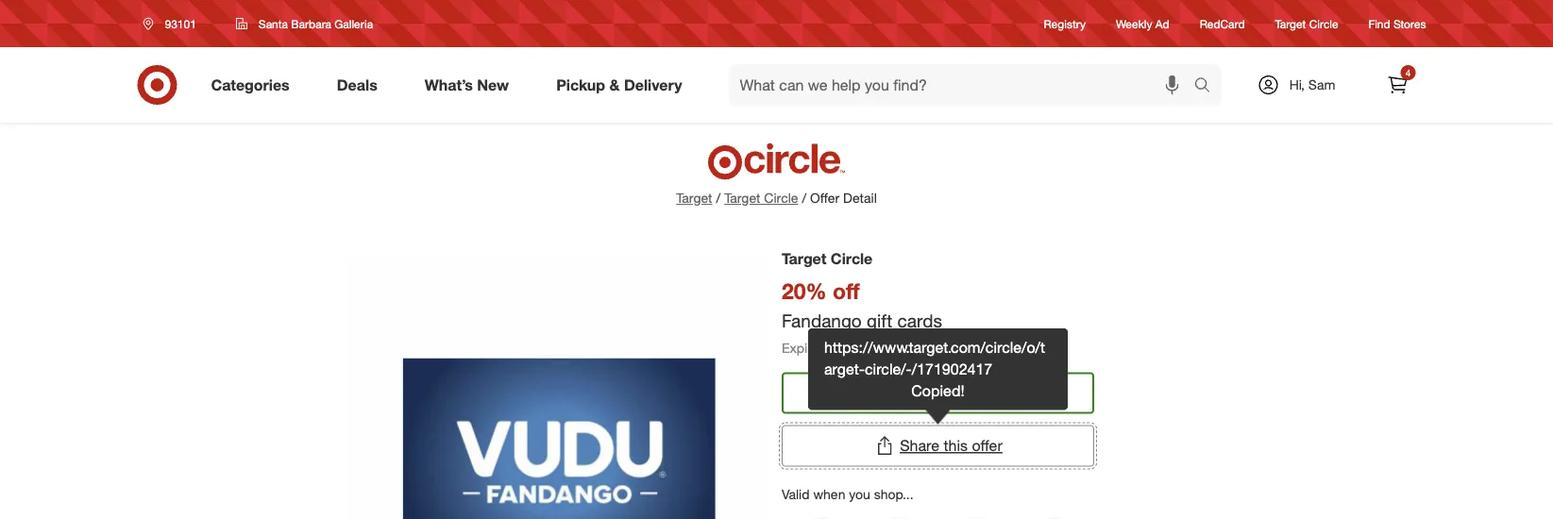 Task type: describe. For each thing, give the bounding box(es) containing it.
pickup & delivery link
[[540, 64, 706, 106]]

0 vertical spatial target circle
[[1276, 16, 1339, 31]]

share
[[900, 437, 940, 455]]

expires
[[782, 340, 826, 356]]

copied!
[[912, 382, 965, 400]]

deals
[[337, 76, 378, 94]]

share this offer
[[900, 437, 1003, 455]]

weekly ad
[[1116, 16, 1170, 31]]

target link
[[676, 190, 713, 206]]

detail
[[843, 190, 877, 206]]

1 / from the left
[[716, 190, 721, 206]]

arget-
[[824, 360, 865, 379]]

circle/-
[[865, 360, 912, 379]]

this
[[944, 437, 968, 455]]

93101
[[165, 17, 196, 31]]

cards
[[898, 310, 942, 331]]

target circle logo image
[[705, 142, 849, 181]]

0 vertical spatial target circle link
[[1276, 16, 1339, 32]]

search
[[1186, 78, 1231, 96]]

deals link
[[321, 64, 401, 106]]

20%
[[782, 278, 827, 304]]

0 vertical spatial offer
[[810, 190, 840, 206]]

weekly
[[1116, 16, 1153, 31]]

target up 20%
[[782, 249, 827, 268]]

4 link
[[1377, 64, 1419, 106]]

registry link
[[1044, 16, 1086, 32]]

0 horizontal spatial target circle
[[782, 249, 873, 268]]

93101 button
[[131, 7, 216, 41]]

hi,
[[1290, 76, 1305, 93]]

you
[[849, 486, 871, 503]]

what's new link
[[409, 64, 533, 106]]

saved
[[949, 384, 991, 402]]

santa barbara galleria
[[259, 17, 373, 31]]

https://www.target.com/circle/o/t
[[824, 339, 1045, 357]]

target circle button
[[725, 189, 798, 208]]

sam
[[1309, 76, 1336, 93]]

2 / from the left
[[802, 190, 807, 206]]

•
[[925, 340, 931, 356]]

hi, sam
[[1290, 76, 1336, 93]]

redcard link
[[1200, 16, 1245, 32]]

search button
[[1186, 64, 1231, 110]]

1 horizontal spatial circle
[[831, 249, 873, 268]]

https://www.target.com/circle/o/t arget-circle/-/171902417 copied!
[[824, 339, 1045, 400]]

target left target circle button
[[676, 190, 713, 206]]



Task type: vqa. For each thing, say whether or not it's contained in the screenshot.
Offer Saved BUTTON
yes



Task type: locate. For each thing, give the bounding box(es) containing it.
target circle
[[1276, 16, 1339, 31], [782, 249, 873, 268]]

redcard
[[1200, 16, 1245, 31]]

delivery
[[624, 76, 682, 94]]

circle down target circle logo
[[764, 190, 798, 206]]

1 horizontal spatial offer
[[909, 384, 944, 402]]

/171902417
[[912, 360, 993, 379]]

santa barbara galleria button
[[224, 7, 385, 41]]

0 horizontal spatial target circle link
[[725, 189, 798, 208]]

new
[[477, 76, 509, 94]]

offer inside button
[[909, 384, 944, 402]]

1 vertical spatial target circle link
[[725, 189, 798, 208]]

target inside 'link'
[[1276, 16, 1306, 31]]

galleria
[[335, 17, 373, 31]]

circle
[[1310, 16, 1339, 31], [764, 190, 798, 206], [831, 249, 873, 268]]

2 vertical spatial circle
[[831, 249, 873, 268]]

pickup
[[556, 76, 605, 94]]

20% off fandango gift cards expires november 25th •
[[782, 278, 942, 356]]

circle up off
[[831, 249, 873, 268]]

valid when you shop...
[[782, 486, 914, 503]]

1 horizontal spatial /
[[802, 190, 807, 206]]

what's new
[[425, 76, 509, 94]]

stores
[[1394, 16, 1427, 31]]

off
[[833, 278, 860, 304]]

find
[[1369, 16, 1391, 31]]

&
[[610, 76, 620, 94]]

4
[[1406, 67, 1411, 78]]

share this offer button
[[782, 426, 1095, 467]]

offer
[[810, 190, 840, 206], [909, 384, 944, 402]]

0 horizontal spatial circle
[[764, 190, 798, 206]]

santa
[[259, 17, 288, 31]]

valid
[[782, 486, 810, 503]]

target circle up off
[[782, 249, 873, 268]]

0 vertical spatial circle
[[1310, 16, 1339, 31]]

/ right target "link"
[[716, 190, 721, 206]]

when
[[814, 486, 846, 503]]

ad
[[1156, 16, 1170, 31]]

categories link
[[195, 64, 313, 106]]

shop...
[[874, 486, 914, 503]]

weekly ad link
[[1116, 16, 1170, 32]]

circle left find
[[1310, 16, 1339, 31]]

1 vertical spatial offer
[[909, 384, 944, 402]]

offer saved button
[[782, 373, 1095, 414]]

categories
[[211, 76, 290, 94]]

target circle link
[[1276, 16, 1339, 32], [725, 189, 798, 208]]

1 vertical spatial circle
[[764, 190, 798, 206]]

target right target "link"
[[725, 190, 761, 206]]

0 horizontal spatial /
[[716, 190, 721, 206]]

gift
[[867, 310, 893, 331]]

1 vertical spatial target circle
[[782, 249, 873, 268]]

offer
[[972, 437, 1003, 455]]

find stores link
[[1369, 16, 1427, 32]]

registry
[[1044, 16, 1086, 31]]

offer saved
[[909, 384, 991, 402]]

1 horizontal spatial target circle link
[[1276, 16, 1339, 32]]

target
[[1276, 16, 1306, 31], [676, 190, 713, 206], [725, 190, 761, 206], [782, 249, 827, 268]]

1 horizontal spatial target circle
[[1276, 16, 1339, 31]]

What can we help you find? suggestions appear below search field
[[729, 64, 1199, 106]]

target up 'hi,'
[[1276, 16, 1306, 31]]

target / target circle / offer detail
[[676, 190, 877, 206]]

target circle up hi, sam
[[1276, 16, 1339, 31]]

november
[[830, 340, 891, 356]]

/ right target circle button
[[802, 190, 807, 206]]

offer down /171902417
[[909, 384, 944, 402]]

target circle link down target circle logo
[[725, 189, 798, 208]]

target circle link up hi, sam
[[1276, 16, 1339, 32]]

25th
[[895, 340, 921, 356]]

0 horizontal spatial offer
[[810, 190, 840, 206]]

2 horizontal spatial circle
[[1310, 16, 1339, 31]]

/
[[716, 190, 721, 206], [802, 190, 807, 206]]

fandango
[[782, 310, 862, 331]]

pickup & delivery
[[556, 76, 682, 94]]

barbara
[[291, 17, 331, 31]]

what's
[[425, 76, 473, 94]]

find stores
[[1369, 16, 1427, 31]]

offer left detail
[[810, 190, 840, 206]]



